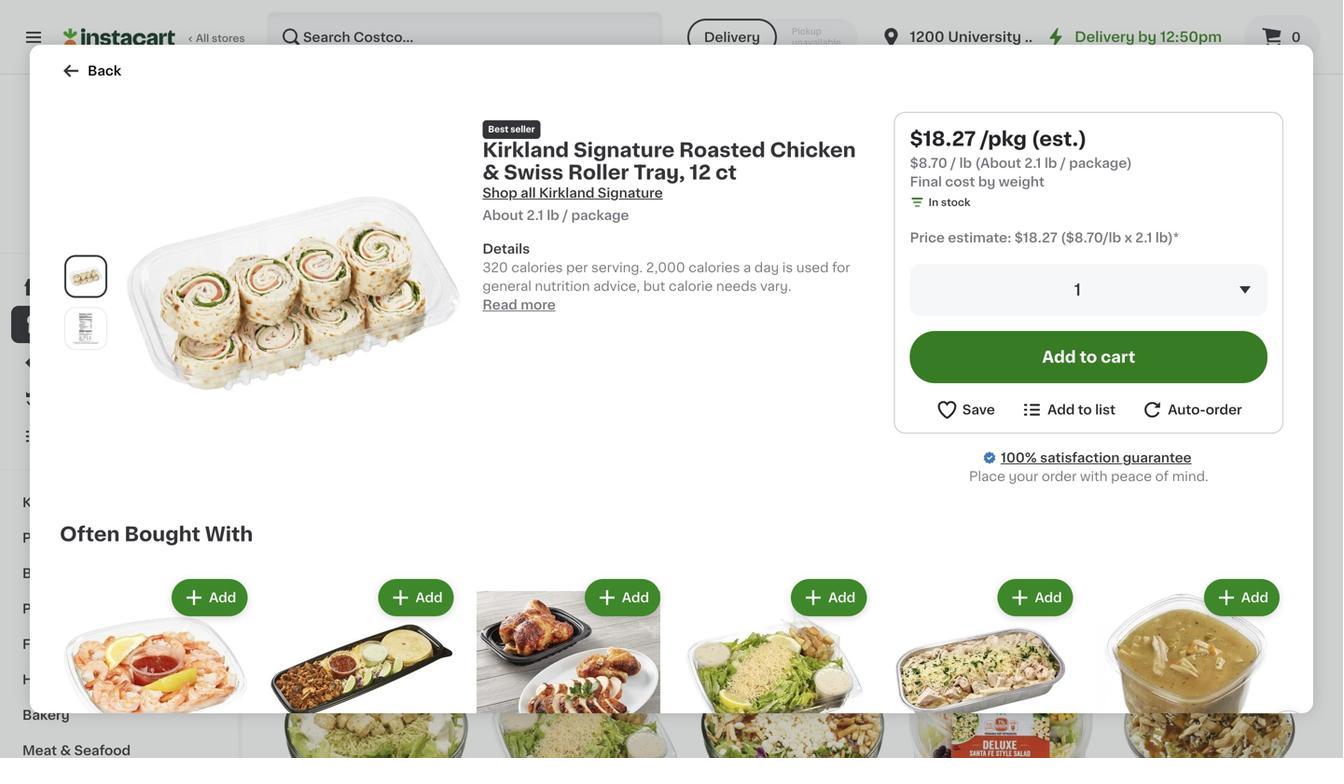 Task type: locate. For each thing, give the bounding box(es) containing it.
0 vertical spatial signature
[[574, 140, 675, 160]]

add button inside product group
[[1021, 222, 1093, 256]]

2 horizontal spatial 2.1
[[1136, 231, 1153, 245]]

kirkland down the seller
[[483, 140, 569, 160]]

/pkg (est.)
[[961, 418, 1037, 433]]

0 vertical spatial guarantee
[[144, 226, 198, 237]]

for
[[833, 261, 851, 274]]

(est.) inside the $21.66 per package (estimated) element
[[998, 418, 1037, 433]]

0 vertical spatial $18.27
[[911, 129, 976, 149]]

1 vertical spatial signature
[[961, 444, 1024, 457]]

shop up about
[[483, 187, 518, 200]]

seller
[[511, 126, 535, 134]]

/ left the package)
[[1061, 157, 1067, 170]]

shop
[[483, 187, 518, 200], [52, 281, 87, 294]]

estimate:
[[948, 231, 1012, 245]]

2 view from the top
[[1223, 592, 1255, 605]]

100% satisfaction guarantee up the place your order with peace of mind. on the right bottom of the page
[[1001, 452, 1192, 465]]

add to list
[[1048, 404, 1116, 417]]

1 horizontal spatial chicken
[[1042, 463, 1096, 476]]

2 calories from the left
[[689, 261, 740, 274]]

0 vertical spatial view
[[1223, 169, 1255, 182]]

all stores
[[196, 33, 245, 43]]

2.1 up weight
[[1025, 157, 1042, 170]]

auto-
[[1169, 404, 1206, 417]]

0 vertical spatial order
[[1206, 404, 1243, 417]]

0 horizontal spatial 100%
[[48, 226, 76, 237]]

calories
[[512, 261, 563, 274], [689, 261, 740, 274]]

vary.
[[761, 280, 792, 293]]

& right meat
[[60, 745, 71, 758]]

2.1 inside $18.27 /pkg (est.) $8.70 / lb (about 2.1 lb / package) final cost by weight
[[1025, 157, 1042, 170]]

1 horizontal spatial satisfaction
[[1041, 452, 1120, 465]]

final
[[911, 175, 943, 189]]

2.1
[[1025, 157, 1042, 170], [527, 209, 544, 222], [1136, 231, 1153, 245]]

2 view more link from the top
[[1223, 589, 1307, 608]]

southwest
[[1027, 444, 1097, 457]]

(est.) up the package)
[[1032, 129, 1088, 149]]

used
[[797, 261, 829, 274]]

(est.) up the kirkland signature southwest wrap with rotisserie chicken
[[998, 418, 1037, 433]]

product group
[[280, 217, 473, 527], [488, 217, 682, 550], [905, 217, 1098, 531], [60, 576, 251, 759], [266, 576, 458, 759], [473, 576, 664, 759], [679, 576, 871, 759], [886, 576, 1078, 759], [1093, 576, 1284, 759], [280, 639, 473, 759], [488, 639, 682, 759], [697, 639, 890, 759], [905, 639, 1098, 759], [1113, 639, 1307, 759]]

delivery
[[1075, 30, 1135, 44], [705, 31, 761, 44]]

1 view more from the top
[[1223, 169, 1293, 182]]

delivery for delivery by 12:50pm
[[1075, 30, 1135, 44]]

kirkland
[[483, 140, 569, 160], [905, 444, 958, 457], [22, 496, 78, 510]]

/pkg inside the $21.66 per package (estimated) element
[[961, 418, 994, 433]]

lb
[[960, 157, 972, 170], [1045, 157, 1058, 170], [547, 209, 560, 222]]

0 vertical spatial view more
[[1223, 169, 1293, 182]]

1 horizontal spatial calories
[[689, 261, 740, 274]]

(about
[[976, 157, 1022, 170]]

guarantee up shop link at top
[[144, 226, 198, 237]]

1 horizontal spatial delivery
[[1075, 30, 1135, 44]]

1 vertical spatial 100% satisfaction guarantee
[[1001, 452, 1192, 465]]

to for cart
[[1080, 349, 1098, 365]]

1 horizontal spatial 100% satisfaction guarantee
[[1001, 452, 1192, 465]]

kirkland for kirkland signature
[[22, 496, 78, 510]]

1 vertical spatial 2.1
[[527, 209, 544, 222]]

1 vertical spatial view
[[1223, 592, 1255, 605]]

frozen
[[22, 638, 68, 651]]

0 horizontal spatial with
[[942, 463, 970, 476]]

1 vertical spatial chicken
[[1042, 463, 1096, 476]]

100% satisfaction guarantee
[[48, 226, 198, 237], [1001, 452, 1192, 465]]

0 horizontal spatial delivery
[[705, 31, 761, 44]]

0 vertical spatial 2.1
[[1025, 157, 1042, 170]]

0
[[1292, 31, 1302, 44]]

lb)*
[[1156, 231, 1180, 245]]

0 horizontal spatial calories
[[512, 261, 563, 274]]

2 horizontal spatial kirkland
[[905, 444, 958, 457]]

pantry link
[[11, 592, 227, 627]]

0 horizontal spatial &
[[60, 745, 71, 758]]

(est.) inside $18.27 /pkg (est.) $8.70 / lb (about 2.1 lb / package) final cost by weight
[[1032, 129, 1088, 149]]

0 horizontal spatial guarantee
[[144, 226, 198, 237]]

0 vertical spatial to
[[1080, 349, 1098, 365]]

0 vertical spatial view more link
[[1223, 166, 1307, 185]]

/pkg
[[981, 129, 1027, 149], [961, 418, 994, 433]]

guarantee
[[144, 226, 198, 237], [1124, 452, 1192, 465]]

0 horizontal spatial /
[[563, 209, 568, 222]]

cart
[[1101, 349, 1136, 365]]

add to cart button
[[911, 331, 1268, 384]]

order up 'mind.'
[[1206, 404, 1243, 417]]

kirkland for kirkland signature southwest wrap with rotisserie chicken
[[905, 444, 958, 457]]

1 vertical spatial kirkland
[[905, 444, 958, 457]]

0 vertical spatial kirkland
[[483, 140, 569, 160]]

satisfaction up enlarge prepared meals kirkland signature kirkland signature roasted chicken & swiss roller tray, 12 ct hero (opens in a new tab) image
[[79, 226, 141, 237]]

1 horizontal spatial with
[[1081, 470, 1108, 483]]

$18.27 inside $18.27 /pkg (est.) $8.70 / lb (about 2.1 lb / package) final cost by weight
[[911, 129, 976, 149]]

to inside 'button'
[[1080, 349, 1098, 365]]

/ up the cost
[[951, 157, 957, 170]]

stock
[[942, 197, 971, 208]]

1 vertical spatial guarantee
[[1124, 452, 1192, 465]]

x
[[1125, 231, 1133, 245]]

calories up needs
[[689, 261, 740, 274]]

with down '100% satisfaction guarantee' link
[[1081, 470, 1108, 483]]

1 horizontal spatial shop
[[483, 187, 518, 200]]

1 horizontal spatial guarantee
[[1124, 452, 1192, 465]]

100%
[[48, 226, 76, 237], [1001, 452, 1037, 465]]

0 horizontal spatial by
[[979, 175, 996, 189]]

day
[[755, 261, 779, 274]]

100% up enlarge prepared meals kirkland signature kirkland signature roasted chicken & swiss roller tray, 12 ct hero (opens in a new tab) image
[[48, 226, 76, 237]]

0 horizontal spatial lb
[[547, 209, 560, 222]]

1 vertical spatial satisfaction
[[1041, 452, 1120, 465]]

with
[[942, 463, 970, 476], [1081, 470, 1108, 483]]

lb left the package)
[[1045, 157, 1058, 170]]

satisfaction inside 100% satisfaction guarantee button
[[79, 226, 141, 237]]

0 horizontal spatial 2.1
[[527, 209, 544, 222]]

satisfaction up the place your order with peace of mind. on the right bottom of the page
[[1041, 452, 1120, 465]]

0 horizontal spatial satisfaction
[[79, 226, 141, 237]]

1 vertical spatial view more link
[[1223, 589, 1307, 608]]

all stores link
[[63, 11, 246, 63]]

instacart logo image
[[63, 26, 175, 49]]

signature
[[574, 140, 675, 160], [961, 444, 1024, 457], [81, 496, 146, 510]]

1 horizontal spatial by
[[1139, 30, 1157, 44]]

guarantee up of on the right bottom of the page
[[1124, 452, 1192, 465]]

0 vertical spatial more
[[1259, 169, 1293, 182]]

enlarge prepared meals kirkland signature kirkland signature roasted chicken & swiss roller tray, 12 ct unknown (opens in a new tab) image
[[69, 312, 103, 346]]

chicken down southwest
[[1042, 463, 1096, 476]]

0 horizontal spatial shop
[[52, 281, 87, 294]]

0 vertical spatial /pkg
[[981, 129, 1027, 149]]

kirkland up the produce
[[22, 496, 78, 510]]

0 vertical spatial 100% satisfaction guarantee
[[48, 226, 198, 237]]

chicken inside the kirkland signature southwest wrap with rotisserie chicken
[[1042, 463, 1096, 476]]

order down southwest
[[1042, 470, 1077, 483]]

$18.27 up $8.70
[[911, 129, 976, 149]]

signature up rotisserie
[[961, 444, 1024, 457]]

view for 1st view more link from the bottom
[[1223, 592, 1255, 605]]

0 vertical spatial 100%
[[48, 226, 76, 237]]

by left 12:50pm
[[1139, 30, 1157, 44]]

lb down "kirkland"
[[547, 209, 560, 222]]

to left cart
[[1080, 349, 1098, 365]]

/pkg down save
[[961, 418, 994, 433]]

1 horizontal spatial /
[[951, 157, 957, 170]]

1 horizontal spatial 100%
[[1001, 452, 1037, 465]]

100% up your
[[1001, 452, 1037, 465]]

2.1 down all
[[527, 209, 544, 222]]

prepared meals kirkland signature kirkland signature roasted chicken & swiss roller tray, 12 ct hero image
[[127, 127, 460, 460]]

lb up the cost
[[960, 157, 972, 170]]

by inside $18.27 /pkg (est.) $8.70 / lb (about 2.1 lb / package) final cost by weight
[[979, 175, 996, 189]]

1 vertical spatial more
[[1259, 592, 1293, 605]]

meat & seafood link
[[11, 734, 227, 759]]

0 vertical spatial shop
[[483, 187, 518, 200]]

None search field
[[267, 11, 663, 63]]

/pkg up (about
[[981, 129, 1027, 149]]

add inside 'button'
[[1043, 349, 1077, 365]]

view
[[1223, 169, 1255, 182], [1223, 592, 1255, 605]]

1 horizontal spatial $18.27
[[1015, 231, 1058, 245]]

price
[[911, 231, 945, 245]]

calories up nutrition
[[512, 261, 563, 274]]

& left "swiss"
[[483, 163, 500, 182]]

signature inside best seller kirkland signature roasted chicken & swiss roller tray, 12 ct shop all kirkland signature about 2.1 lb / package
[[574, 140, 675, 160]]

back button
[[60, 60, 121, 82]]

chicken inside best seller kirkland signature roasted chicken & swiss roller tray, 12 ct shop all kirkland signature about 2.1 lb / package
[[770, 140, 856, 160]]

delivery inside delivery by 12:50pm link
[[1075, 30, 1135, 44]]

0 horizontal spatial order
[[1042, 470, 1077, 483]]

costco logo image
[[78, 97, 160, 179]]

1 horizontal spatial order
[[1206, 404, 1243, 417]]

0 horizontal spatial chicken
[[770, 140, 856, 160]]

12:50pm
[[1161, 30, 1223, 44]]

1 vertical spatial (est.)
[[998, 418, 1037, 433]]

by down (about
[[979, 175, 996, 189]]

1 vertical spatial to
[[1079, 404, 1093, 417]]

chicken right roasted
[[770, 140, 856, 160]]

2 vertical spatial kirkland
[[22, 496, 78, 510]]

1 horizontal spatial kirkland
[[483, 140, 569, 160]]

0 horizontal spatial kirkland
[[22, 496, 78, 510]]

1 vertical spatial by
[[979, 175, 996, 189]]

view for first view more link from the top
[[1223, 169, 1255, 182]]

1 vertical spatial shop
[[52, 281, 87, 294]]

0 vertical spatial (est.)
[[1032, 129, 1088, 149]]

list
[[1096, 404, 1116, 417]]

your
[[1009, 470, 1039, 483]]

2 more from the top
[[1259, 592, 1293, 605]]

to inside button
[[1079, 404, 1093, 417]]

to left list
[[1079, 404, 1093, 417]]

0 vertical spatial &
[[483, 163, 500, 182]]

product group containing 21
[[905, 217, 1098, 531]]

100% satisfaction guarantee inside button
[[48, 226, 198, 237]]

auto-order
[[1169, 404, 1243, 417]]

guarantee inside button
[[144, 226, 198, 237]]

kirkland inside the kirkland signature southwest wrap with rotisserie chicken
[[905, 444, 958, 457]]

shop up enlarge prepared meals kirkland signature kirkland signature roasted chicken & swiss roller tray, 12 ct unknown (opens in a new tab) icon
[[52, 281, 87, 294]]

100% satisfaction guarantee up shop link at top
[[48, 226, 198, 237]]

satisfaction inside '100% satisfaction guarantee' link
[[1041, 452, 1120, 465]]

$18.27 left ($8.70/lb
[[1015, 231, 1058, 245]]

1 vertical spatial 100%
[[1001, 452, 1037, 465]]

0 horizontal spatial signature
[[81, 496, 146, 510]]

1 vertical spatial /pkg
[[961, 418, 994, 433]]

produce
[[22, 532, 79, 545]]

0 vertical spatial chicken
[[770, 140, 856, 160]]

household link
[[11, 663, 227, 698]]

in
[[929, 197, 939, 208]]

delivery inside delivery button
[[705, 31, 761, 44]]

view more link
[[1223, 166, 1307, 185], [1223, 589, 1307, 608]]

/ inside best seller kirkland signature roasted chicken & swiss roller tray, 12 ct shop all kirkland signature about 2.1 lb / package
[[563, 209, 568, 222]]

1 vertical spatial view more
[[1223, 592, 1293, 605]]

per
[[566, 261, 588, 274]]

2.1 right x
[[1136, 231, 1153, 245]]

2.1 inside best seller kirkland signature roasted chicken & swiss roller tray, 12 ct shop all kirkland signature about 2.1 lb / package
[[527, 209, 544, 222]]

1 view from the top
[[1223, 169, 1255, 182]]

delivery button
[[688, 19, 777, 56]]

/ down "kirkland"
[[563, 209, 568, 222]]

order
[[1206, 404, 1243, 417], [1042, 470, 1077, 483]]

satisfaction
[[79, 226, 141, 237], [1041, 452, 1120, 465]]

signature up roller
[[574, 140, 675, 160]]

kirkland signature southwest wrap with rotisserie chicken
[[905, 444, 1097, 476]]

1 horizontal spatial signature
[[574, 140, 675, 160]]

100% inside button
[[48, 226, 76, 237]]

2 horizontal spatial signature
[[961, 444, 1024, 457]]

enlarge prepared meals kirkland signature kirkland signature roasted chicken & swiss roller tray, 12 ct hero (opens in a new tab) image
[[69, 260, 103, 294]]

signature up produce link
[[81, 496, 146, 510]]

0 horizontal spatial 100% satisfaction guarantee
[[48, 226, 198, 237]]

kirkland up wrap
[[905, 444, 958, 457]]

2 vertical spatial signature
[[81, 496, 146, 510]]

1 horizontal spatial 2.1
[[1025, 157, 1042, 170]]

0 horizontal spatial $18.27
[[911, 129, 976, 149]]

add button
[[396, 222, 468, 256], [1021, 222, 1093, 256], [174, 581, 246, 615], [380, 581, 452, 615], [587, 581, 659, 615], [793, 581, 865, 615], [1000, 581, 1072, 615], [1206, 581, 1279, 615], [396, 645, 468, 679], [604, 645, 676, 679], [812, 645, 884, 679], [1021, 645, 1093, 679], [1229, 645, 1301, 679]]

package
[[572, 209, 629, 222]]

signature inside the kirkland signature southwest wrap with rotisserie chicken
[[961, 444, 1024, 457]]

more for first view more link from the top
[[1259, 169, 1293, 182]]

2 view more from the top
[[1223, 592, 1293, 605]]

place your order with peace of mind.
[[970, 470, 1209, 483]]

1 more from the top
[[1259, 169, 1293, 182]]

with right wrap
[[942, 463, 970, 476]]

1 horizontal spatial &
[[483, 163, 500, 182]]

to
[[1080, 349, 1098, 365], [1079, 404, 1093, 417]]

1 vertical spatial $18.27
[[1015, 231, 1058, 245]]

/
[[951, 157, 957, 170], [1061, 157, 1067, 170], [563, 209, 568, 222]]

0 vertical spatial satisfaction
[[79, 226, 141, 237]]



Task type: describe. For each thing, give the bounding box(es) containing it.
signature for kirkland signature
[[81, 496, 146, 510]]

signature for kirkland signature southwest wrap with rotisserie chicken
[[961, 444, 1024, 457]]

beverages link
[[11, 556, 227, 592]]

add inside button
[[1048, 404, 1075, 417]]

weight
[[999, 175, 1045, 189]]

package)
[[1070, 157, 1133, 170]]

best
[[488, 126, 509, 134]]

all
[[521, 187, 536, 200]]

bought
[[124, 525, 200, 545]]

1 vertical spatial order
[[1042, 470, 1077, 483]]

beverages
[[22, 567, 94, 580]]

to for list
[[1079, 404, 1093, 417]]

0 button
[[1245, 15, 1321, 60]]

bakery
[[22, 709, 70, 722]]

kirkland inside best seller kirkland signature roasted chicken & swiss roller tray, 12 ct shop all kirkland signature about 2.1 lb / package
[[483, 140, 569, 160]]

often bought with
[[60, 525, 253, 545]]

roasted
[[680, 140, 766, 160]]

delivery for delivery
[[705, 31, 761, 44]]

1 vertical spatial &
[[60, 745, 71, 758]]

signature
[[598, 187, 663, 200]]

serving.
[[592, 261, 643, 274]]

roller
[[568, 163, 629, 182]]

is
[[783, 261, 794, 274]]

$18.27 /pkg (est.) $8.70 / lb (about 2.1 lb / package) final cost by weight
[[911, 129, 1133, 189]]

add inside product group
[[1056, 232, 1083, 245]]

service type group
[[688, 19, 858, 56]]

1 view more link from the top
[[1223, 166, 1307, 185]]

frozen link
[[11, 627, 227, 663]]

21
[[915, 420, 937, 439]]

cost
[[946, 175, 976, 189]]

tray,
[[634, 163, 685, 182]]

kirkland signature
[[22, 496, 146, 510]]

household
[[22, 674, 96, 687]]

$8.70
[[911, 157, 948, 170]]

bakery link
[[11, 698, 227, 734]]

a
[[744, 261, 752, 274]]

1 calories from the left
[[512, 261, 563, 274]]

$21.66 per package (estimated) element
[[905, 417, 1098, 442]]

peace
[[1112, 470, 1153, 483]]

1 field
[[911, 264, 1268, 316]]

21 66
[[915, 420, 953, 439]]

university
[[948, 30, 1022, 44]]

swiss
[[504, 163, 564, 182]]

2 vertical spatial 2.1
[[1136, 231, 1153, 245]]

meat & seafood
[[22, 745, 131, 758]]

shop link
[[11, 269, 227, 306]]

read
[[483, 299, 518, 312]]

with inside the kirkland signature southwest wrap with rotisserie chicken
[[942, 463, 970, 476]]

100% satisfaction guarantee link
[[1001, 449, 1192, 468]]

all
[[196, 33, 209, 43]]

2 horizontal spatial lb
[[1045, 157, 1058, 170]]

stores
[[212, 33, 245, 43]]

add to list button
[[1021, 398, 1116, 422]]

($8.70/lb
[[1061, 231, 1122, 245]]

100% satisfaction guarantee button
[[29, 220, 209, 239]]

nutrition
[[535, 280, 590, 293]]

add to cart
[[1043, 349, 1136, 365]]

place
[[970, 470, 1006, 483]]

about
[[483, 209, 524, 222]]

wrap
[[905, 463, 939, 476]]

1 horizontal spatial lb
[[960, 157, 972, 170]]

details 320 calories per serving. 2,000 calories a day is used for general nutrition advice, but calorie needs vary. read more
[[483, 243, 851, 312]]

in stock
[[929, 197, 971, 208]]

2,000
[[646, 261, 686, 274]]

meat
[[22, 745, 57, 758]]

needs
[[717, 280, 757, 293]]

view more for 1st view more link from the bottom
[[1223, 592, 1293, 605]]

more
[[521, 299, 556, 312]]

2 horizontal spatial /
[[1061, 157, 1067, 170]]

calorie
[[669, 280, 713, 293]]

& inside best seller kirkland signature roasted chicken & swiss roller tray, 12 ct shop all kirkland signature about 2.1 lb / package
[[483, 163, 500, 182]]

but
[[644, 280, 666, 293]]

pantry
[[22, 603, 67, 616]]

back
[[88, 64, 121, 77]]

1200
[[910, 30, 945, 44]]

lb inside best seller kirkland signature roasted chicken & swiss roller tray, 12 ct shop all kirkland signature about 2.1 lb / package
[[547, 209, 560, 222]]

shop inside best seller kirkland signature roasted chicken & swiss roller tray, 12 ct shop all kirkland signature about 2.1 lb / package
[[483, 187, 518, 200]]

kirkland signature link
[[11, 485, 227, 521]]

produce link
[[11, 521, 227, 556]]

/pkg inside $18.27 /pkg (est.) $8.70 / lb (about 2.1 lb / package) final cost by weight
[[981, 129, 1027, 149]]

general
[[483, 280, 532, 293]]

auto-order button
[[1142, 398, 1243, 422]]

mind.
[[1173, 470, 1209, 483]]

save
[[963, 404, 996, 417]]

1
[[1075, 282, 1082, 298]]

view more for first view more link from the top
[[1223, 169, 1293, 182]]

details
[[483, 243, 530, 256]]

320
[[483, 261, 508, 274]]

order inside button
[[1206, 404, 1243, 417]]

with
[[205, 525, 253, 545]]

price estimate: $18.27 ($8.70/lb x 2.1 lb)*
[[911, 231, 1180, 245]]

kirkland
[[539, 187, 595, 200]]

0 vertical spatial by
[[1139, 30, 1157, 44]]

ave
[[1025, 30, 1052, 44]]

delivery by 12:50pm
[[1075, 30, 1223, 44]]

seafood
[[74, 745, 131, 758]]

save button
[[936, 398, 996, 422]]

12
[[690, 163, 711, 182]]

rotisserie
[[973, 463, 1039, 476]]

details button
[[483, 240, 872, 259]]

66
[[939, 421, 953, 431]]

more for 1st view more link from the bottom
[[1259, 592, 1293, 605]]

item carousel region
[[34, 568, 1310, 759]]

advice,
[[594, 280, 640, 293]]

of
[[1156, 470, 1169, 483]]



Task type: vqa. For each thing, say whether or not it's contained in the screenshot.
2nd Italian
no



